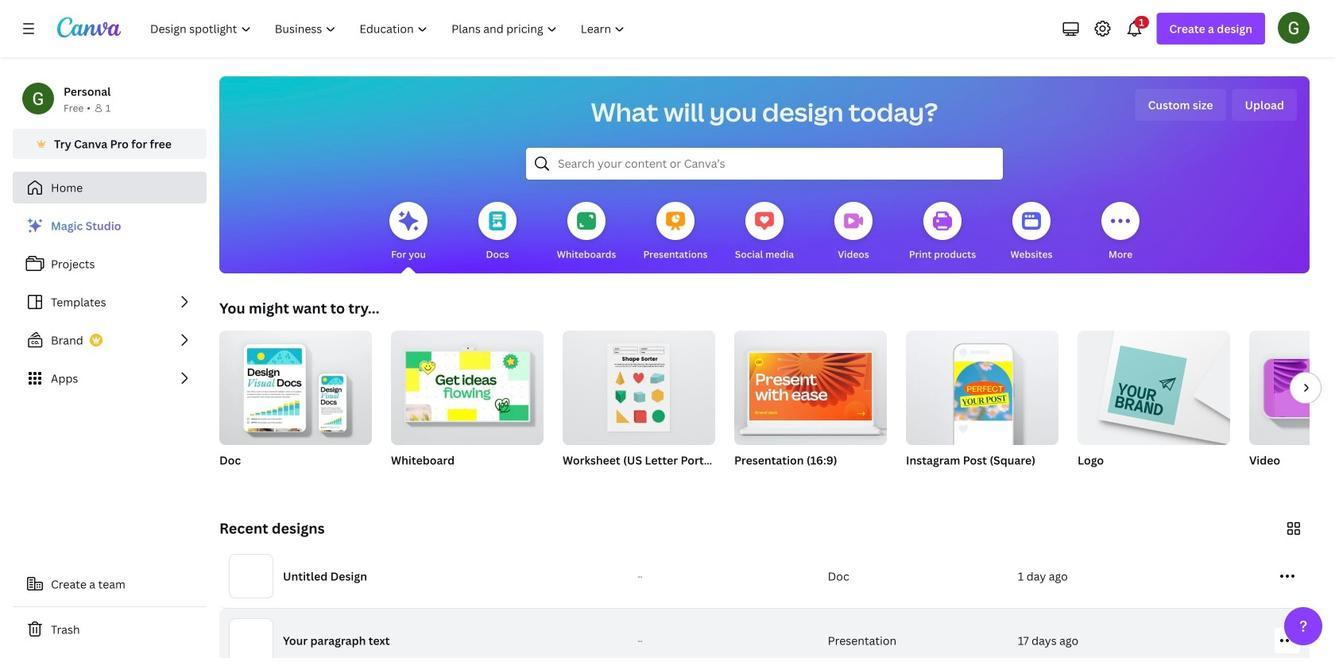 Task type: vqa. For each thing, say whether or not it's contained in the screenshot.
Top level navigation ELEMENT
yes



Task type: describe. For each thing, give the bounding box(es) containing it.
top level navigation element
[[140, 13, 639, 45]]



Task type: locate. For each thing, give the bounding box(es) containing it.
gary orlando image
[[1279, 12, 1310, 44]]

Search search field
[[558, 149, 972, 179]]

None search field
[[526, 148, 1003, 180]]

list
[[13, 210, 207, 394]]

group
[[219, 324, 372, 488], [219, 324, 372, 445], [391, 324, 544, 488], [391, 324, 544, 445], [563, 324, 716, 488], [563, 324, 716, 445], [735, 324, 887, 488], [735, 324, 887, 445], [906, 331, 1059, 488], [1078, 331, 1231, 488], [1250, 331, 1336, 488], [1250, 331, 1336, 445]]



